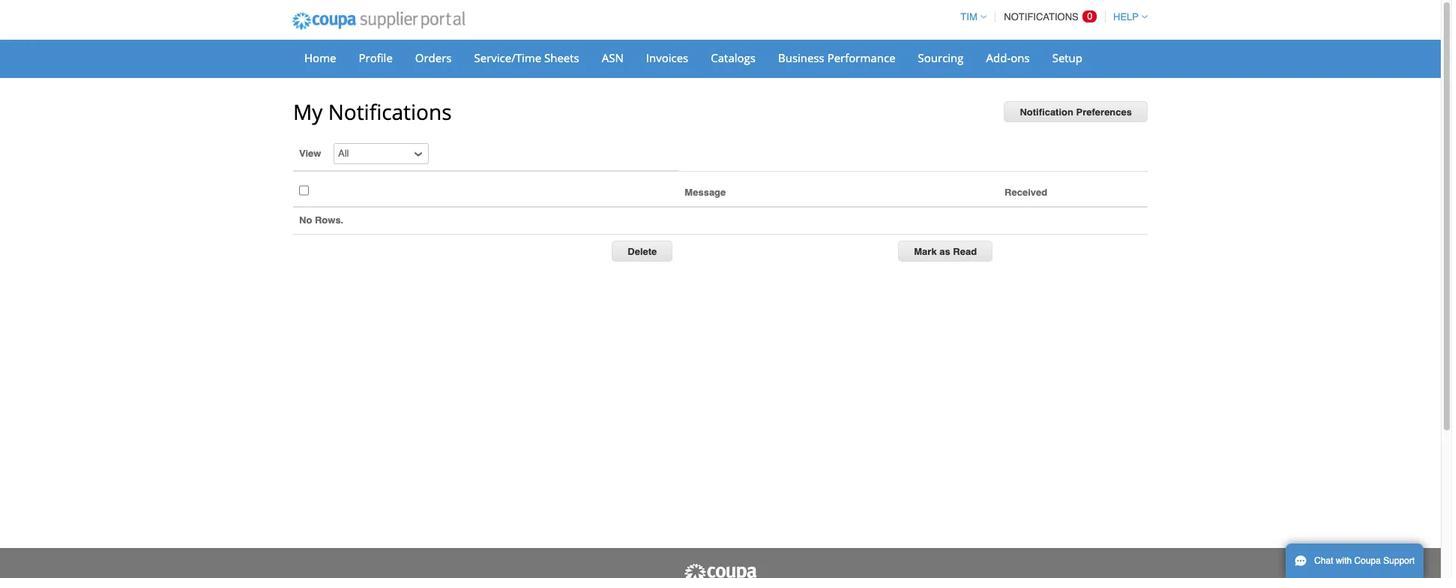 Task type: locate. For each thing, give the bounding box(es) containing it.
orders
[[415, 50, 452, 65]]

performance
[[828, 50, 896, 65]]

with
[[1336, 556, 1352, 566]]

coupa supplier portal image
[[282, 2, 475, 40], [683, 563, 758, 578]]

notifications inside the notifications 0
[[1004, 11, 1079, 22]]

None checkbox
[[299, 181, 309, 200]]

coupa
[[1355, 556, 1381, 566]]

1 horizontal spatial notifications
[[1004, 11, 1079, 22]]

ons
[[1011, 50, 1030, 65]]

profile
[[359, 50, 393, 65]]

support
[[1384, 556, 1415, 566]]

no rows.
[[299, 214, 344, 226]]

chat with coupa support
[[1315, 556, 1415, 566]]

asn link
[[592, 46, 633, 69]]

1 vertical spatial coupa supplier portal image
[[683, 563, 758, 578]]

1 horizontal spatial coupa supplier portal image
[[683, 563, 758, 578]]

tim link
[[954, 11, 987, 22]]

orders link
[[406, 46, 462, 69]]

notifications up ons
[[1004, 11, 1079, 22]]

service/time
[[474, 50, 541, 65]]

home
[[304, 50, 336, 65]]

mark
[[914, 246, 937, 257]]

my notifications
[[293, 97, 452, 126]]

add-ons
[[986, 50, 1030, 65]]

0 vertical spatial notifications
[[1004, 11, 1079, 22]]

0 horizontal spatial notifications
[[328, 97, 452, 126]]

sourcing
[[918, 50, 964, 65]]

notifications
[[1004, 11, 1079, 22], [328, 97, 452, 126]]

0 horizontal spatial coupa supplier portal image
[[282, 2, 475, 40]]

navigation containing notifications 0
[[954, 2, 1148, 31]]

read
[[953, 246, 977, 257]]

0
[[1088, 10, 1093, 22]]

notifications 0
[[1004, 10, 1093, 22]]

notification preferences
[[1020, 106, 1132, 118]]

service/time sheets link
[[465, 46, 589, 69]]

0 vertical spatial coupa supplier portal image
[[282, 2, 475, 40]]

notifications down profile link
[[328, 97, 452, 126]]

received
[[1005, 187, 1048, 198]]

help
[[1114, 11, 1139, 22]]

preferences
[[1076, 106, 1132, 118]]

mark as read
[[914, 246, 977, 257]]

tim
[[961, 11, 978, 22]]

sheets
[[544, 50, 579, 65]]

navigation
[[954, 2, 1148, 31]]



Task type: describe. For each thing, give the bounding box(es) containing it.
add-
[[986, 50, 1011, 65]]

my
[[293, 97, 323, 126]]

rows.
[[315, 214, 344, 226]]

1 vertical spatial notifications
[[328, 97, 452, 126]]

sourcing link
[[909, 46, 974, 69]]

invoices link
[[636, 46, 698, 69]]

notification
[[1020, 106, 1074, 118]]

business performance
[[778, 50, 896, 65]]

profile link
[[349, 46, 403, 69]]

business
[[778, 50, 825, 65]]

notification preferences link
[[1004, 101, 1148, 122]]

setup
[[1053, 50, 1083, 65]]

message
[[685, 187, 726, 198]]

help link
[[1107, 11, 1148, 22]]

home link
[[295, 46, 346, 69]]

delete button
[[612, 240, 673, 261]]

setup link
[[1043, 46, 1093, 69]]

chat
[[1315, 556, 1334, 566]]

as
[[940, 246, 951, 257]]

invoices
[[646, 50, 689, 65]]

business performance link
[[769, 46, 906, 69]]

chat with coupa support button
[[1286, 544, 1424, 578]]

asn
[[602, 50, 624, 65]]

delete
[[628, 246, 657, 257]]

mark as read button
[[899, 240, 993, 261]]

service/time sheets
[[474, 50, 579, 65]]

no
[[299, 214, 312, 226]]

view
[[299, 148, 321, 159]]

catalogs
[[711, 50, 756, 65]]

catalogs link
[[701, 46, 766, 69]]

add-ons link
[[977, 46, 1040, 69]]



Task type: vqa. For each thing, say whether or not it's contained in the screenshot.
the Add-ons
yes



